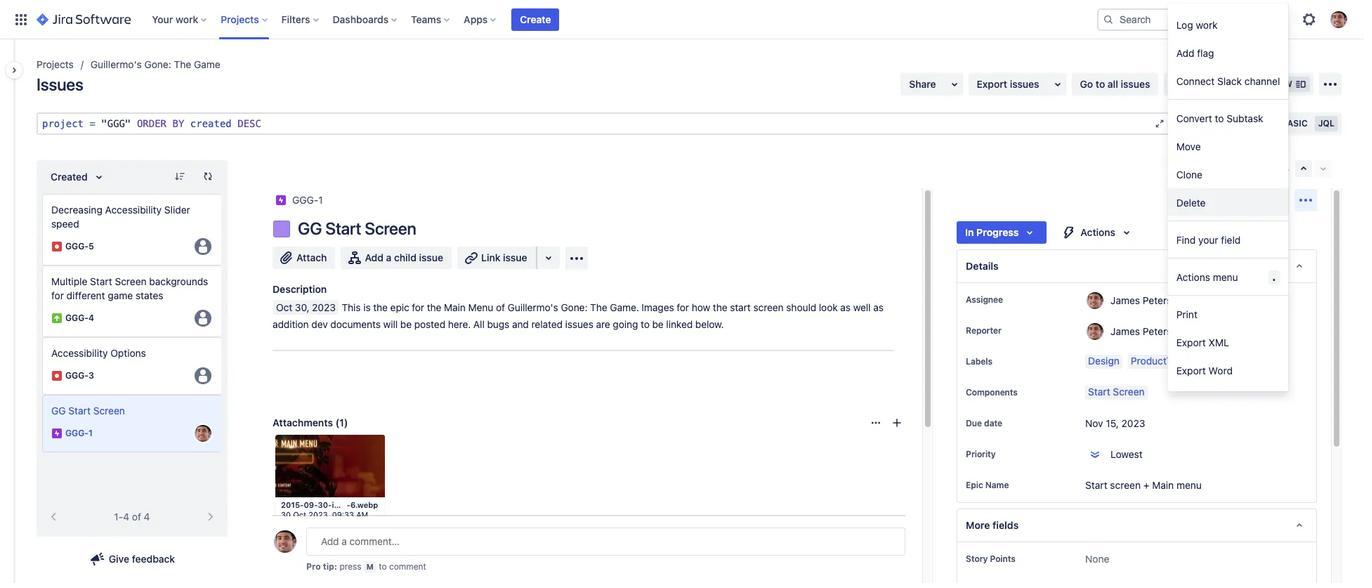 Task type: describe. For each thing, give the bounding box(es) containing it.
this is the epic for the main menu of guillermo's gone: the game. images for how the start screen should look as well as addition dev documents will be posted here. all bugs and related issues are going to be linked below.
[[273, 302, 887, 330]]

project
[[42, 118, 84, 129]]

decreasing accessibility slider speed
[[51, 204, 190, 230]]

actions for actions
[[1081, 226, 1116, 238]]

issues right 'child'
[[299, 559, 329, 571]]

export for export issues
[[977, 78, 1008, 90]]

2 as from the left
[[874, 302, 884, 313]]

move button
[[1169, 132, 1289, 160]]

issues inside this is the epic for the main menu of guillermo's gone: the game. images for how the start screen should look as well as addition dev documents will be posted here. all bugs and related issues are going to be linked below.
[[566, 318, 594, 330]]

are
[[596, 318, 611, 330]]

save filter
[[1218, 117, 1264, 129]]

1-4 of 4
[[114, 511, 150, 523]]

connect
[[1177, 75, 1216, 87]]

projects button
[[217, 8, 273, 31]]

0 vertical spatial gg start screen
[[298, 219, 416, 238]]

filter
[[1242, 117, 1264, 129]]

improvement element
[[42, 266, 222, 337]]

oct 30, 2023
[[276, 302, 336, 313]]

2 the from the left
[[427, 302, 442, 313]]

pro tip: press m to comment
[[306, 562, 427, 572]]

progress
[[977, 226, 1019, 238]]

nov
[[1086, 417, 1104, 429]]

of inside this is the epic for the main menu of guillermo's gone: the game. images for how the start screen should look as well as addition dev documents will be posted here. all bugs and related issues are going to be linked below.
[[496, 302, 505, 313]]

link web pages and more image
[[540, 250, 557, 266]]

find your field
[[1177, 234, 1242, 246]]

link
[[481, 252, 501, 264]]

(1)
[[336, 417, 348, 429]]

work for log work
[[1197, 19, 1219, 31]]

feedback
[[132, 553, 175, 565]]

refresh image
[[202, 171, 214, 182]]

actions image
[[1298, 192, 1315, 209]]

in
[[966, 226, 975, 238]]

convert to subtask
[[1177, 112, 1264, 124]]

labels
[[966, 356, 993, 367]]

group containing log work
[[1169, 6, 1289, 99]]

james peterson image
[[195, 425, 212, 442]]

find your field button
[[1169, 226, 1289, 254]]

dev
[[312, 318, 328, 330]]

will
[[384, 318, 398, 330]]

JQL query field
[[38, 114, 1155, 134]]

issues inside button
[[1010, 78, 1040, 90]]

images
[[642, 302, 674, 313]]

export xml
[[1177, 336, 1230, 348]]

4 down basic
[[1284, 162, 1290, 174]]

project = "ggg" order by created desc
[[42, 118, 261, 129]]

export for export word
[[1177, 364, 1207, 376]]

2 issue from the left
[[503, 252, 528, 264]]

export issues
[[977, 78, 1040, 90]]

guillermo's inside this is the epic for the main menu of guillermo's gone: the game. images for how the start screen should look as well as addition dev documents will be posted here. all bugs and related issues are going to be linked below.
[[508, 302, 559, 313]]

issues
[[37, 75, 83, 94]]

for for different
[[51, 290, 64, 302]]

should
[[787, 302, 817, 313]]

peterson for reporter
[[1143, 325, 1184, 337]]

go to all issues
[[1081, 78, 1151, 90]]

4 up give
[[123, 511, 129, 523]]

open export issues dropdown image
[[1050, 76, 1067, 93]]

none
[[1086, 553, 1110, 565]]

filters button
[[277, 8, 324, 31]]

design
[[1089, 355, 1120, 367]]

game
[[194, 58, 221, 70]]

actions button
[[1053, 221, 1144, 244]]

epic
[[966, 480, 984, 491]]

different
[[67, 290, 105, 302]]

3 the from the left
[[713, 302, 728, 313]]

primary element
[[8, 0, 1098, 39]]

backgrounds
[[149, 276, 208, 287]]

0 vertical spatial 1
[[319, 194, 323, 206]]

screen inside epic element
[[93, 405, 125, 417]]

download image
[[338, 441, 355, 458]]

ggg-1 link
[[292, 192, 323, 209]]

channel
[[1245, 75, 1281, 87]]

name
[[986, 480, 1010, 491]]

epic
[[391, 302, 410, 313]]

look
[[819, 302, 838, 313]]

projects for the projects link
[[37, 58, 74, 70]]

0 horizontal spatial epic image
[[51, 428, 63, 439]]

created
[[51, 171, 88, 183]]

.
[[1272, 272, 1278, 283]]

story points pin to top. only you can see pinned fields. image
[[1019, 554, 1030, 565]]

share
[[910, 78, 937, 90]]

=
[[90, 118, 96, 129]]

accessibility inside decreasing accessibility slider speed
[[105, 204, 162, 216]]

m
[[367, 562, 374, 571]]

your work
[[152, 13, 198, 25]]

Add a comment… field
[[306, 528, 906, 556]]

details element
[[957, 250, 1318, 283]]

actions for actions menu
[[1177, 271, 1211, 283]]

more fields element
[[957, 509, 1318, 543]]

and
[[512, 318, 529, 330]]

give feedback
[[109, 553, 175, 565]]

description
[[273, 283, 327, 295]]

create
[[520, 13, 551, 25]]

add attachment image
[[892, 417, 903, 429]]

screen inside the 'multiple start screen backgrounds for different game states'
[[115, 276, 147, 287]]

create button
[[512, 8, 560, 31]]

ggg-1 inside epic element
[[65, 428, 93, 439]]

your profile and settings image
[[1331, 11, 1348, 28]]

gone: inside this is the epic for the main menu of guillermo's gone: the game. images for how the start screen should look as well as addition dev documents will be posted here. all bugs and related issues are going to be linked below.
[[561, 302, 588, 313]]

1 as from the left
[[841, 302, 851, 313]]

well
[[854, 302, 871, 313]]

print link
[[1169, 300, 1289, 328]]

delete image
[[362, 441, 379, 458]]

improvement image
[[51, 313, 63, 324]]

1 vertical spatial main
[[1153, 479, 1175, 491]]

projects link
[[37, 56, 74, 73]]

2 horizontal spatial for
[[677, 302, 690, 313]]

4 right 1-
[[144, 511, 150, 523]]

desc
[[238, 118, 261, 129]]

game.
[[610, 302, 639, 313]]

4 inside improvement element
[[89, 313, 94, 324]]

jql
[[1319, 118, 1335, 129]]

epic element
[[42, 395, 222, 453]]

5
[[89, 241, 94, 252]]

assignee pin to top. only you can see pinned fields. image
[[1006, 294, 1018, 306]]

going
[[613, 318, 638, 330]]

detail
[[1239, 79, 1269, 89]]

components pin to top. only you can see pinned fields. image
[[1021, 387, 1032, 399]]

teams button
[[407, 8, 456, 31]]

your
[[1199, 234, 1219, 246]]

search image
[[1183, 115, 1200, 132]]

0 vertical spatial ggg-1
[[292, 194, 323, 206]]

1 the from the left
[[373, 302, 388, 313]]

epic name
[[966, 480, 1010, 491]]

peterson for assignee
[[1143, 294, 1184, 306]]

profile image of james peterson image
[[274, 531, 297, 553]]

james for reporter
[[1111, 325, 1141, 337]]

word
[[1210, 364, 1234, 376]]

due date pin to top. only you can see pinned fields. image
[[1006, 418, 1017, 429]]

clone
[[1177, 168, 1203, 180]]

slack
[[1218, 75, 1243, 87]]

james peterson for reporter
[[1111, 325, 1184, 337]]

2023 for nov 15, 2023
[[1122, 417, 1146, 429]]

related
[[532, 318, 563, 330]]

export for export xml
[[1177, 336, 1207, 348]]

screen inside this is the epic for the main menu of guillermo's gone: the game. images for how the start screen should look as well as addition dev documents will be posted here. all bugs and related issues are going to be linked below.
[[754, 302, 784, 313]]

0 vertical spatial epic image
[[276, 195, 287, 206]]

due date
[[966, 418, 1003, 429]]

issues right all
[[1121, 78, 1151, 90]]

subtask
[[1228, 112, 1264, 124]]

list
[[1172, 79, 1190, 89]]

ggg-3
[[65, 371, 94, 381]]



Task type: locate. For each thing, give the bounding box(es) containing it.
productteam
[[1131, 355, 1192, 367]]

press
[[340, 562, 362, 572]]

add left flag
[[1177, 47, 1195, 59]]

main right +
[[1153, 479, 1175, 491]]

view
[[1193, 79, 1215, 89], [1271, 79, 1293, 89]]

your
[[152, 13, 173, 25]]

add a child issue
[[365, 252, 443, 264]]

30,
[[295, 302, 310, 313]]

search image
[[1103, 14, 1115, 25]]

edit color, purple selected image
[[273, 221, 290, 238]]

start up different
[[90, 276, 112, 287]]

0 horizontal spatial view
[[1193, 79, 1215, 89]]

attachments menu image
[[871, 417, 882, 429]]

be
[[401, 318, 412, 330], [653, 318, 664, 330]]

add for add a child issue
[[365, 252, 384, 264]]

actions
[[1081, 226, 1116, 238], [1177, 271, 1211, 283]]

0 vertical spatial actions
[[1081, 226, 1116, 238]]

banner containing your work
[[0, 0, 1365, 39]]

ggg-1 down ggg-3
[[65, 428, 93, 439]]

0 horizontal spatial menu
[[1177, 479, 1202, 491]]

1 horizontal spatial issue
[[503, 252, 528, 264]]

created button
[[42, 166, 116, 188]]

work inside dropdown button
[[176, 13, 198, 25]]

jira software image
[[37, 11, 131, 28], [37, 11, 131, 28]]

order by image
[[91, 169, 107, 186]]

actions menu
[[1177, 271, 1239, 283]]

as left well
[[841, 302, 851, 313]]

multiple start screen backgrounds for different game states
[[51, 276, 208, 302]]

the right how
[[713, 302, 728, 313]]

2 view from the left
[[1271, 79, 1293, 89]]

export issues button
[[969, 73, 1067, 96]]

james peterson down "details" element
[[1111, 294, 1184, 306]]

gg start screen down "copy link to issue" image
[[298, 219, 416, 238]]

2 horizontal spatial of
[[1272, 162, 1282, 174]]

options
[[111, 347, 146, 359]]

in progress button
[[957, 221, 1047, 244]]

1 vertical spatial group
[[1169, 100, 1289, 221]]

2 james peterson from the top
[[1111, 325, 1184, 337]]

actions inside actions dropdown button
[[1081, 226, 1116, 238]]

main up here.
[[444, 302, 466, 313]]

bug image
[[51, 370, 63, 382]]

peterson down print
[[1143, 325, 1184, 337]]

export right open share dialog image
[[977, 78, 1008, 90]]

labels pin to top. only you can see pinned fields. image
[[996, 356, 1007, 368]]

oct
[[276, 302, 293, 313]]

import and bulk change issues image
[[1323, 76, 1340, 93]]

dashboards
[[333, 13, 389, 25]]

1 horizontal spatial 1
[[319, 194, 323, 206]]

start left +
[[1086, 479, 1108, 491]]

give feedback button
[[81, 548, 184, 571]]

start down ggg-3
[[68, 405, 91, 417]]

ggg-1 up "attach"
[[292, 194, 323, 206]]

attachments (1)
[[273, 417, 348, 429]]

1 horizontal spatial menu
[[1214, 271, 1239, 283]]

0 vertical spatial menu
[[1214, 271, 1239, 283]]

4 down move "button"
[[1263, 162, 1270, 174]]

child issues
[[273, 559, 329, 571]]

0 horizontal spatial of
[[132, 511, 141, 523]]

1 vertical spatial gg start screen
[[51, 405, 125, 417]]

1 vertical spatial projects
[[37, 58, 74, 70]]

comment
[[389, 562, 427, 572]]

0 horizontal spatial main
[[444, 302, 466, 313]]

work inside button
[[1197, 19, 1219, 31]]

1 vertical spatial screen
[[1111, 479, 1141, 491]]

projects up issues
[[37, 58, 74, 70]]

1 vertical spatial actions
[[1177, 271, 1211, 283]]

issue right child on the top
[[419, 252, 443, 264]]

for inside the 'multiple start screen backgrounds for different game states'
[[51, 290, 64, 302]]

design link
[[1086, 355, 1123, 369]]

ggg-5
[[65, 241, 94, 252]]

gone: up the related
[[561, 302, 588, 313]]

screen up the a
[[365, 219, 416, 238]]

documents
[[331, 318, 381, 330]]

for up "linked"
[[677, 302, 690, 313]]

1 horizontal spatial add
[[1177, 47, 1195, 59]]

created
[[190, 118, 232, 129]]

points
[[991, 554, 1016, 564]]

projects left filters at the left top of page
[[221, 13, 259, 25]]

date
[[985, 418, 1003, 429]]

ggg- right improvement image
[[65, 313, 89, 324]]

4
[[1263, 162, 1270, 174], [1284, 162, 1290, 174], [89, 313, 94, 324], [123, 511, 129, 523], [144, 511, 150, 523]]

3 group from the top
[[1169, 296, 1289, 389]]

projects for projects dropdown button
[[221, 13, 259, 25]]

the inside this is the epic for the main menu of guillermo's gone: the game. images for how the start screen should look as well as addition dev documents will be posted here. all bugs and related issues are going to be linked below.
[[590, 302, 608, 313]]

epic image down bug icon
[[51, 428, 63, 439]]

0 vertical spatial 2023
[[312, 302, 336, 313]]

copy link to issue image
[[320, 194, 332, 205]]

clone button
[[1169, 160, 1289, 188]]

0 vertical spatial gone:
[[144, 58, 171, 70]]

1 horizontal spatial projects
[[221, 13, 259, 25]]

0 vertical spatial accessibility
[[105, 204, 162, 216]]

1 vertical spatial ggg-1
[[65, 428, 93, 439]]

1 horizontal spatial gg
[[298, 219, 322, 238]]

add for add flag
[[1177, 47, 1195, 59]]

screen up nov 15, 2023
[[1114, 386, 1145, 398]]

work for your work
[[176, 13, 198, 25]]

menu right +
[[1177, 479, 1202, 491]]

0 vertical spatial projects
[[221, 13, 259, 25]]

gg down bug icon
[[51, 405, 66, 417]]

main inside this is the epic for the main menu of guillermo's gone: the game. images for how the start screen should look as well as addition dev documents will be posted here. all bugs and related issues are going to be linked below.
[[444, 302, 466, 313]]

0 horizontal spatial be
[[401, 318, 412, 330]]

reporter pin to top. only you can see pinned fields. image
[[1005, 325, 1016, 337]]

1 horizontal spatial ggg-1
[[292, 194, 323, 206]]

list view
[[1172, 79, 1215, 89]]

view right detail
[[1271, 79, 1293, 89]]

to inside this is the epic for the main menu of guillermo's gone: the game. images for how the start screen should look as well as addition dev documents will be posted here. all bugs and related issues are going to be linked below.
[[641, 318, 650, 330]]

0 vertical spatial gg
[[298, 219, 322, 238]]

1 horizontal spatial main
[[1153, 479, 1175, 491]]

teams
[[411, 13, 442, 25]]

view for list view
[[1193, 79, 1215, 89]]

0 horizontal spatial the
[[373, 302, 388, 313]]

0 horizontal spatial 1
[[89, 428, 93, 439]]

0 vertical spatial of
[[1272, 162, 1282, 174]]

more fields
[[966, 519, 1019, 531]]

list box
[[42, 194, 222, 453]]

screen right the "start"
[[754, 302, 784, 313]]

1 horizontal spatial the
[[427, 302, 442, 313]]

1 vertical spatial menu
[[1177, 479, 1202, 491]]

1 inside epic element
[[89, 428, 93, 439]]

1 vertical spatial 1
[[89, 428, 93, 439]]

the
[[373, 302, 388, 313], [427, 302, 442, 313], [713, 302, 728, 313]]

priority
[[966, 449, 996, 460]]

1 horizontal spatial 2023
[[1122, 417, 1146, 429]]

for down multiple
[[51, 290, 64, 302]]

2023 for oct 30, 2023
[[312, 302, 336, 313]]

log
[[1177, 19, 1194, 31]]

1 horizontal spatial work
[[1197, 19, 1219, 31]]

1 vertical spatial bug element
[[42, 337, 222, 395]]

start down "copy link to issue" image
[[326, 219, 361, 238]]

1 vertical spatial the
[[590, 302, 608, 313]]

0 horizontal spatial projects
[[37, 58, 74, 70]]

add left the a
[[365, 252, 384, 264]]

screen left +
[[1111, 479, 1141, 491]]

ggg- for multiple start screen backgrounds for different game states
[[65, 313, 89, 324]]

accessibility up ggg-3
[[51, 347, 108, 359]]

0 vertical spatial main
[[444, 302, 466, 313]]

group containing convert to subtask
[[1169, 100, 1289, 221]]

0 horizontal spatial issue
[[419, 252, 443, 264]]

start screen + main menu
[[1086, 479, 1202, 491]]

group containing print
[[1169, 296, 1289, 389]]

2 horizontal spatial the
[[713, 302, 728, 313]]

start screen
[[1089, 386, 1145, 398]]

james for assignee
[[1111, 294, 1141, 306]]

start down design link
[[1089, 386, 1111, 398]]

james down "details" element
[[1111, 294, 1141, 306]]

guillermo's gone: the game link
[[91, 56, 221, 73]]

guillermo's up "ggg" at the left top of page
[[91, 58, 142, 70]]

0 horizontal spatial add
[[365, 252, 384, 264]]

1 horizontal spatial the
[[590, 302, 608, 313]]

filters
[[282, 13, 310, 25]]

gg start screen down the 3 in the bottom left of the page
[[51, 405, 125, 417]]

issue right link
[[503, 252, 528, 264]]

0 vertical spatial the
[[174, 58, 191, 70]]

1 horizontal spatial gg start screen
[[298, 219, 416, 238]]

0 horizontal spatial gg
[[51, 405, 66, 417]]

give
[[109, 553, 129, 565]]

2 bug element from the top
[[42, 337, 222, 395]]

ggg- down ggg-3
[[65, 428, 89, 439]]

issue
[[419, 252, 443, 264], [503, 252, 528, 264]]

the left the game
[[174, 58, 191, 70]]

2 vertical spatial group
[[1169, 296, 1289, 389]]

1 vertical spatial james peterson
[[1111, 325, 1184, 337]]

as right well
[[874, 302, 884, 313]]

0 horizontal spatial work
[[176, 13, 198, 25]]

3
[[89, 371, 94, 381]]

1 horizontal spatial epic image
[[276, 195, 287, 206]]

issues left open export issues dropdown icon
[[1010, 78, 1040, 90]]

addition
[[273, 318, 309, 330]]

issues left are
[[566, 318, 594, 330]]

multiple
[[51, 276, 87, 287]]

1 up "attach"
[[319, 194, 323, 206]]

peterson
[[1143, 294, 1184, 306], [1143, 325, 1184, 337]]

epic image left the ggg-1 link
[[276, 195, 287, 206]]

1-
[[114, 511, 123, 523]]

bug element
[[42, 194, 222, 266], [42, 337, 222, 395]]

epic image
[[276, 195, 287, 206], [51, 428, 63, 439]]

how
[[692, 302, 711, 313]]

actions up print
[[1177, 271, 1211, 283]]

0 horizontal spatial gg start screen
[[51, 405, 125, 417]]

1 vertical spatial epic image
[[51, 428, 63, 439]]

1 horizontal spatial be
[[653, 318, 664, 330]]

ggg- right bug image
[[65, 241, 89, 252]]

1 vertical spatial accessibility
[[51, 347, 108, 359]]

start screen link
[[1086, 386, 1148, 400]]

1 vertical spatial gg
[[51, 405, 66, 417]]

xml
[[1210, 336, 1230, 348]]

go
[[1081, 78, 1094, 90]]

1 group from the top
[[1169, 6, 1289, 99]]

1 bug element from the top
[[42, 194, 222, 266]]

be right will
[[401, 318, 412, 330]]

due
[[966, 418, 983, 429]]

0 vertical spatial james
[[1111, 294, 1141, 306]]

flag
[[1198, 47, 1215, 59]]

2 group from the top
[[1169, 100, 1289, 221]]

gone:
[[144, 58, 171, 70], [561, 302, 588, 313]]

2 vertical spatial export
[[1177, 364, 1207, 376]]

actions up "details" element
[[1081, 226, 1116, 238]]

james peterson for assignee
[[1111, 294, 1184, 306]]

1 vertical spatial peterson
[[1143, 325, 1184, 337]]

1 vertical spatial james
[[1111, 325, 1141, 337]]

1 horizontal spatial view
[[1271, 79, 1293, 89]]

assignee
[[966, 294, 1004, 305]]

child
[[394, 252, 417, 264]]

export left xml
[[1177, 336, 1207, 348]]

0 vertical spatial guillermo's
[[91, 58, 142, 70]]

apps
[[464, 13, 488, 25]]

group
[[1169, 6, 1289, 99], [1169, 100, 1289, 221], [1169, 296, 1289, 389]]

ggg- for gg start screen
[[65, 428, 89, 439]]

open share dialog image
[[946, 76, 963, 93]]

bugs
[[487, 318, 510, 330]]

screen up game
[[115, 276, 147, 287]]

projects inside dropdown button
[[221, 13, 259, 25]]

for for the
[[412, 302, 425, 313]]

banner
[[0, 0, 1365, 39]]

ggg- left "copy link to issue" image
[[292, 194, 319, 206]]

the up posted
[[427, 302, 442, 313]]

here.
[[448, 318, 471, 330]]

2023 up dev
[[312, 302, 336, 313]]

0 horizontal spatial for
[[51, 290, 64, 302]]

to
[[1096, 78, 1106, 90], [1216, 112, 1225, 124], [641, 318, 650, 330], [379, 562, 387, 572]]

gg start screen inside epic element
[[51, 405, 125, 417]]

0 horizontal spatial guillermo's
[[91, 58, 142, 70]]

1 horizontal spatial actions
[[1177, 271, 1211, 283]]

2 vertical spatial of
[[132, 511, 141, 523]]

screen
[[754, 302, 784, 313], [1111, 479, 1141, 491]]

child
[[273, 559, 297, 571]]

view for detail view
[[1271, 79, 1293, 89]]

james peterson up productteam
[[1111, 325, 1184, 337]]

log work button
[[1169, 11, 1289, 39]]

1 vertical spatial export
[[1177, 336, 1207, 348]]

apps button
[[460, 8, 502, 31]]

appswitcher icon image
[[13, 11, 30, 28]]

0 vertical spatial screen
[[754, 302, 784, 313]]

gg down the ggg-1 link
[[298, 219, 322, 238]]

ggg- for decreasing accessibility slider speed
[[65, 241, 89, 252]]

start
[[730, 302, 751, 313]]

link issue
[[481, 252, 528, 264]]

0 horizontal spatial gone:
[[144, 58, 171, 70]]

1 horizontal spatial as
[[874, 302, 884, 313]]

0 horizontal spatial actions
[[1081, 226, 1116, 238]]

0 vertical spatial james peterson
[[1111, 294, 1184, 306]]

0 horizontal spatial the
[[174, 58, 191, 70]]

2 peterson from the top
[[1143, 325, 1184, 337]]

screen
[[365, 219, 416, 238], [115, 276, 147, 287], [1114, 386, 1145, 398], [93, 405, 125, 417]]

1 issue from the left
[[419, 252, 443, 264]]

accessibility left slider
[[105, 204, 162, 216]]

work right your
[[176, 13, 198, 25]]

help image
[[1274, 11, 1290, 28]]

0 vertical spatial group
[[1169, 6, 1289, 99]]

the up are
[[590, 302, 608, 313]]

export left word
[[1177, 364, 1207, 376]]

for right epic
[[412, 302, 425, 313]]

view right list at the top right of page
[[1193, 79, 1215, 89]]

"ggg"
[[101, 118, 131, 129]]

1 horizontal spatial screen
[[1111, 479, 1141, 491]]

dashboards button
[[329, 8, 403, 31]]

sidebar navigation image
[[0, 56, 31, 84]]

your work button
[[148, 8, 212, 31]]

gg inside epic element
[[51, 405, 66, 417]]

2 james from the top
[[1111, 325, 1141, 337]]

work right log
[[1197, 19, 1219, 31]]

0 horizontal spatial as
[[841, 302, 851, 313]]

0 vertical spatial add
[[1177, 47, 1195, 59]]

go to all issues link
[[1072, 73, 1159, 96]]

pro
[[306, 562, 321, 572]]

0 vertical spatial peterson
[[1143, 294, 1184, 306]]

peterson up print
[[1143, 294, 1184, 306]]

menu up print link
[[1214, 271, 1239, 283]]

0 vertical spatial bug element
[[42, 194, 222, 266]]

reporter
[[966, 325, 1002, 336]]

gone: down your
[[144, 58, 171, 70]]

1 vertical spatial 2023
[[1122, 417, 1146, 429]]

accessibility options
[[51, 347, 146, 359]]

save
[[1218, 117, 1240, 129]]

1 james peterson from the top
[[1111, 294, 1184, 306]]

james up design
[[1111, 325, 1141, 337]]

1 vertical spatial guillermo's
[[508, 302, 559, 313]]

1 be from the left
[[401, 318, 412, 330]]

export inside "link"
[[1177, 364, 1207, 376]]

be down images
[[653, 318, 664, 330]]

export
[[977, 78, 1008, 90], [1177, 336, 1207, 348], [1177, 364, 1207, 376]]

0 horizontal spatial 2023
[[312, 302, 336, 313]]

ggg- inside epic element
[[65, 428, 89, 439]]

start inside epic element
[[68, 405, 91, 417]]

ggg- right bug icon
[[65, 371, 89, 381]]

start inside the 'multiple start screen backgrounds for different game states'
[[90, 276, 112, 287]]

1 vertical spatial of
[[496, 302, 505, 313]]

accessibility
[[105, 204, 162, 216], [51, 347, 108, 359]]

1
[[319, 194, 323, 206], [89, 428, 93, 439]]

0 vertical spatial export
[[977, 78, 1008, 90]]

story
[[966, 554, 988, 564]]

delete
[[1177, 196, 1207, 208]]

1 vertical spatial add
[[365, 252, 384, 264]]

main
[[444, 302, 466, 313], [1153, 479, 1175, 491]]

editor image
[[1155, 118, 1166, 129]]

guillermo's up and
[[508, 302, 559, 313]]

the right is
[[373, 302, 388, 313]]

ggg- inside improvement element
[[65, 313, 89, 324]]

list box containing decreasing accessibility slider speed
[[42, 194, 222, 453]]

Search field
[[1098, 8, 1238, 31]]

add app image
[[568, 250, 585, 267]]

1 peterson from the top
[[1143, 294, 1184, 306]]

1 horizontal spatial gone:
[[561, 302, 588, 313]]

1 vertical spatial gone:
[[561, 302, 588, 313]]

work
[[176, 13, 198, 25], [1197, 19, 1219, 31]]

1 view from the left
[[1193, 79, 1215, 89]]

1 james from the top
[[1111, 294, 1141, 306]]

priority pin to top. only you can see pinned fields. image
[[999, 449, 1010, 460]]

settings image
[[1302, 11, 1319, 28]]

0 horizontal spatial ggg-1
[[65, 428, 93, 439]]

find
[[1177, 234, 1197, 246]]

2 be from the left
[[653, 318, 664, 330]]

sort descending image
[[174, 171, 186, 182]]

details
[[966, 260, 999, 272]]

ggg- for accessibility options
[[65, 371, 89, 381]]

export xml link
[[1169, 328, 1289, 356]]

screen down the 3 in the bottom left of the page
[[93, 405, 125, 417]]

export word link
[[1169, 356, 1289, 384]]

1 horizontal spatial guillermo's
[[508, 302, 559, 313]]

1 horizontal spatial of
[[496, 302, 505, 313]]

export inside button
[[977, 78, 1008, 90]]

0 horizontal spatial screen
[[754, 302, 784, 313]]

bug element containing accessibility options
[[42, 337, 222, 395]]

bug image
[[51, 241, 63, 252]]

2023 right 15,
[[1122, 417, 1146, 429]]

ggg-4
[[65, 313, 94, 324]]

connect slack channel button
[[1169, 67, 1289, 95]]

syntax help image
[[1169, 118, 1180, 129]]

james peterson
[[1111, 294, 1184, 306], [1111, 325, 1184, 337]]

to inside button
[[1216, 112, 1225, 124]]

1 horizontal spatial for
[[412, 302, 425, 313]]

4 down different
[[89, 313, 94, 324]]

bug element containing decreasing accessibility slider speed
[[42, 194, 222, 266]]

1 down the 3 in the bottom left of the page
[[89, 428, 93, 439]]



Task type: vqa. For each thing, say whether or not it's contained in the screenshot.
created 3 days ago updated 3 days ago
no



